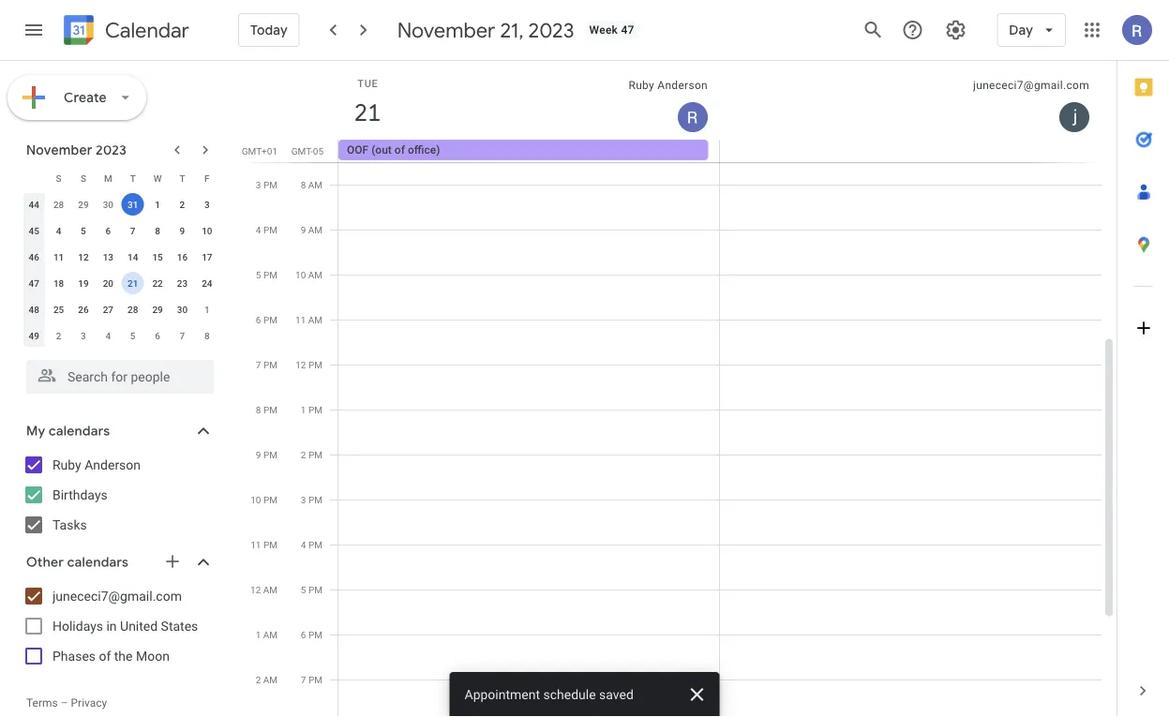 Task type: describe. For each thing, give the bounding box(es) containing it.
1 am
[[256, 629, 278, 641]]

row containing 44
[[22, 191, 219, 218]]

5 up the 12 element
[[81, 225, 86, 236]]

0 horizontal spatial 5 pm
[[256, 269, 278, 280]]

19
[[78, 278, 89, 289]]

29 element
[[146, 298, 169, 321]]

28 for october 28 element
[[53, 199, 64, 210]]

pm right 2 am
[[308, 674, 323, 686]]

october 30 element
[[97, 193, 119, 216]]

m
[[104, 173, 112, 184]]

6 right 1 am
[[301, 629, 306, 641]]

1 vertical spatial 5 pm
[[301, 584, 323, 595]]

row containing 47
[[22, 270, 219, 296]]

12 am
[[250, 584, 278, 595]]

1 vertical spatial 7 pm
[[301, 674, 323, 686]]

1 s from the left
[[56, 173, 61, 184]]

december 2 element
[[47, 324, 70, 347]]

day button
[[997, 8, 1066, 53]]

14 element
[[122, 246, 144, 268]]

12 for 12
[[78, 251, 89, 263]]

05
[[313, 145, 324, 157]]

pm up 1 pm
[[308, 359, 323, 370]]

16
[[177, 251, 188, 263]]

7 up 14 element
[[130, 225, 136, 236]]

tue
[[357, 77, 379, 89]]

oof
[[347, 143, 369, 157]]

8 for 8 am
[[301, 179, 306, 190]]

1 for 1 am
[[256, 629, 261, 641]]

states
[[161, 618, 198, 634]]

am for 11 am
[[308, 314, 323, 325]]

1 right the october 31, today element on the left of the page
[[155, 199, 160, 210]]

office)
[[408, 143, 440, 157]]

today
[[250, 22, 288, 38]]

46
[[29, 251, 39, 263]]

united
[[120, 618, 158, 634]]

9 pm
[[256, 449, 278, 460]]

3 right "december 2" element
[[81, 330, 86, 341]]

4 right 10 'element'
[[256, 224, 261, 235]]

appointment
[[465, 687, 540, 702]]

10 element
[[196, 219, 218, 242]]

21 inside column header
[[353, 97, 380, 128]]

week 47
[[589, 23, 635, 37]]

23 element
[[171, 272, 194, 294]]

8 am
[[301, 179, 323, 190]]

13
[[103, 251, 113, 263]]

the
[[114, 648, 133, 664]]

december 1 element
[[196, 298, 218, 321]]

12 for 12 am
[[250, 584, 261, 595]]

tasks
[[53, 517, 87, 533]]

1 for 1 pm
[[301, 404, 306, 415]]

tuesday, november 21 element
[[346, 91, 389, 134]]

other
[[26, 554, 64, 571]]

11 element
[[47, 246, 70, 268]]

pm left '2 pm' in the bottom left of the page
[[263, 449, 278, 460]]

row containing s
[[22, 165, 219, 191]]

49
[[29, 330, 39, 341]]

my calendars button
[[4, 416, 233, 446]]

row containing 48
[[22, 296, 219, 323]]

1 pm
[[301, 404, 323, 415]]

row containing 45
[[22, 218, 219, 244]]

21 element
[[122, 272, 144, 294]]

appointment schedule saved
[[465, 687, 634, 702]]

birthdays
[[53, 487, 108, 503]]

1 horizontal spatial 6 pm
[[301, 629, 323, 641]]

8 for december 8 element
[[204, 330, 210, 341]]

row group inside november 2023 grid
[[22, 191, 219, 349]]

5 right 12 am
[[301, 584, 306, 595]]

gmt+01
[[242, 145, 278, 157]]

gmt-
[[291, 145, 313, 157]]

23
[[177, 278, 188, 289]]

december 7 element
[[171, 324, 194, 347]]

7 right december 6 element
[[180, 330, 185, 341]]

pm right 1 am
[[308, 629, 323, 641]]

my
[[26, 423, 45, 440]]

october 28 element
[[47, 193, 70, 216]]

saved
[[599, 687, 634, 702]]

2 am
[[256, 674, 278, 686]]

8 for 8 pm
[[256, 404, 261, 415]]

12 for 12 pm
[[296, 359, 306, 370]]

november 2023
[[26, 142, 127, 158]]

22 element
[[146, 272, 169, 294]]

9 am
[[301, 224, 323, 235]]

4 right 45
[[56, 225, 61, 236]]

24
[[202, 278, 212, 289]]

day
[[1009, 22, 1033, 38]]

30 for october 30 element
[[103, 199, 113, 210]]

6 right december 5 element
[[155, 330, 160, 341]]

gmt-05
[[291, 145, 324, 157]]

am for 12 am
[[263, 584, 278, 595]]

13 element
[[97, 246, 119, 268]]

0 horizontal spatial 6 pm
[[256, 314, 278, 325]]

other calendars button
[[4, 548, 233, 578]]

in
[[106, 618, 117, 634]]

2 for 2 pm
[[301, 449, 306, 460]]

26
[[78, 304, 89, 315]]

29 for october 29 element
[[78, 199, 89, 210]]

december 8 element
[[196, 324, 218, 347]]

9 for 9 am
[[301, 224, 306, 235]]

anderson inside the my calendars list
[[85, 457, 141, 473]]

30 for 30 element
[[177, 304, 188, 315]]

row containing 46
[[22, 244, 219, 270]]

18
[[53, 278, 64, 289]]

9 for 9
[[180, 225, 185, 236]]

december 5 element
[[122, 324, 144, 347]]

31
[[128, 199, 138, 210]]

privacy
[[71, 697, 107, 710]]

my calendars
[[26, 423, 110, 440]]

november 21, 2023
[[397, 17, 574, 43]]

schedule
[[543, 687, 596, 702]]

0 vertical spatial 7 pm
[[256, 359, 278, 370]]

oof (out of office) row
[[330, 140, 1117, 162]]

4 right 11 pm on the left of the page
[[301, 539, 306, 550]]

11 am
[[295, 314, 323, 325]]

pm left the 11 am
[[263, 314, 278, 325]]

december 4 element
[[97, 324, 119, 347]]

pm left 10 am
[[263, 269, 278, 280]]

create
[[64, 89, 107, 106]]

december 6 element
[[146, 324, 169, 347]]

phases
[[53, 648, 96, 664]]

7 up 8 pm
[[256, 359, 261, 370]]

tue 21
[[353, 77, 380, 128]]

am for 10 am
[[308, 269, 323, 280]]

20
[[103, 278, 113, 289]]

week
[[589, 23, 618, 37]]

18 element
[[47, 272, 70, 294]]

november 2023 grid
[[18, 165, 219, 349]]

calendars for other calendars
[[67, 554, 129, 571]]



Task type: locate. For each thing, give the bounding box(es) containing it.
am for 8 am
[[308, 179, 323, 190]]

of right (out
[[395, 143, 405, 157]]

3 pm down '2 pm' in the bottom left of the page
[[301, 494, 323, 505]]

calendars
[[49, 423, 110, 440], [67, 554, 129, 571]]

47 inside row
[[29, 278, 39, 289]]

21 down tue
[[353, 97, 380, 128]]

2 horizontal spatial 12
[[296, 359, 306, 370]]

0 horizontal spatial ruby
[[53, 457, 81, 473]]

am down 9 am
[[308, 269, 323, 280]]

1 horizontal spatial 4 pm
[[301, 539, 323, 550]]

am for 2 am
[[263, 674, 278, 686]]

27 element
[[97, 298, 119, 321]]

2 vertical spatial 12
[[250, 584, 261, 595]]

0 vertical spatial 10
[[202, 225, 212, 236]]

1 vertical spatial 3 pm
[[301, 494, 323, 505]]

0 horizontal spatial anderson
[[85, 457, 141, 473]]

pm down '2 pm' in the bottom left of the page
[[308, 494, 323, 505]]

29
[[78, 199, 89, 210], [152, 304, 163, 315]]

1 horizontal spatial of
[[395, 143, 405, 157]]

0 horizontal spatial ruby anderson
[[53, 457, 141, 473]]

2 right 9 pm
[[301, 449, 306, 460]]

of inside oof (out of office) button
[[395, 143, 405, 157]]

0 horizontal spatial junececi7@gmail.com
[[53, 588, 182, 604]]

november up october 28 element
[[26, 142, 92, 158]]

10 for 10
[[202, 225, 212, 236]]

settings menu image
[[945, 19, 967, 41]]

0 vertical spatial 21
[[353, 97, 380, 128]]

9 up the 10 pm
[[256, 449, 261, 460]]

calendars inside my calendars dropdown button
[[49, 423, 110, 440]]

0 vertical spatial 30
[[103, 199, 113, 210]]

1 horizontal spatial anderson
[[658, 79, 708, 92]]

1 horizontal spatial 30
[[177, 304, 188, 315]]

12 element
[[72, 246, 95, 268]]

29 right 28 element
[[152, 304, 163, 315]]

ruby anderson down week 47
[[629, 79, 708, 92]]

6 left the 11 am
[[256, 314, 261, 325]]

1 vertical spatial calendars
[[67, 554, 129, 571]]

1 vertical spatial november
[[26, 142, 92, 158]]

oof (out of office)
[[347, 143, 440, 157]]

pm left 9 am
[[263, 224, 278, 235]]

10 up 17
[[202, 225, 212, 236]]

0 horizontal spatial 29
[[78, 199, 89, 210]]

am down 1 am
[[263, 674, 278, 686]]

21 right "20" element
[[128, 278, 138, 289]]

2 s from the left
[[81, 173, 86, 184]]

row group containing 44
[[22, 191, 219, 349]]

11 down 10 am
[[295, 314, 306, 325]]

11 for 11
[[53, 251, 64, 263]]

1 vertical spatial anderson
[[85, 457, 141, 473]]

junececi7@gmail.com inside 21 grid
[[973, 79, 1090, 92]]

30 element
[[171, 298, 194, 321]]

9 left 10 'element'
[[180, 225, 185, 236]]

None search field
[[0, 353, 233, 394]]

calendar
[[105, 17, 189, 44]]

ruby down week 47
[[629, 79, 655, 92]]

47
[[621, 23, 635, 37], [29, 278, 39, 289]]

3 pm
[[256, 179, 278, 190], [301, 494, 323, 505]]

1 horizontal spatial 9
[[256, 449, 261, 460]]

2023 up m
[[96, 142, 127, 158]]

0 horizontal spatial 2023
[[96, 142, 127, 158]]

6 row from the top
[[22, 296, 219, 323]]

1 vertical spatial junececi7@gmail.com
[[53, 588, 182, 604]]

calendars inside other calendars dropdown button
[[67, 554, 129, 571]]

(out
[[371, 143, 392, 157]]

november for november 21, 2023
[[397, 17, 495, 43]]

7 pm left 12 pm
[[256, 359, 278, 370]]

1 horizontal spatial 11
[[251, 539, 261, 550]]

5 right december 4 element
[[130, 330, 136, 341]]

2023
[[529, 17, 574, 43], [96, 142, 127, 158]]

other calendars list
[[4, 581, 233, 671]]

0 horizontal spatial 28
[[53, 199, 64, 210]]

ruby
[[629, 79, 655, 92], [53, 457, 81, 473]]

pm down the 10 pm
[[263, 539, 278, 550]]

ruby anderson up birthdays
[[53, 457, 141, 473]]

5 pm left 10 am
[[256, 269, 278, 280]]

1 horizontal spatial 3 pm
[[301, 494, 323, 505]]

t right w
[[179, 173, 185, 184]]

2023 right the 21,
[[529, 17, 574, 43]]

11 right the 46
[[53, 251, 64, 263]]

1 horizontal spatial t
[[179, 173, 185, 184]]

4 row from the top
[[22, 244, 219, 270]]

junececi7@gmail.com
[[973, 79, 1090, 92], [53, 588, 182, 604]]

0 horizontal spatial 21
[[128, 278, 138, 289]]

0 horizontal spatial 12
[[78, 251, 89, 263]]

8
[[301, 179, 306, 190], [155, 225, 160, 236], [204, 330, 210, 341], [256, 404, 261, 415]]

today button
[[238, 8, 300, 53]]

1 vertical spatial ruby
[[53, 457, 81, 473]]

48
[[29, 304, 39, 315]]

1 vertical spatial 12
[[296, 359, 306, 370]]

moon
[[136, 648, 170, 664]]

2 vertical spatial 10
[[251, 494, 261, 505]]

30
[[103, 199, 113, 210], [177, 304, 188, 315]]

calendar heading
[[101, 17, 189, 44]]

w
[[153, 173, 162, 184]]

pm right 12 am
[[308, 584, 323, 595]]

28 for 28 element
[[128, 304, 138, 315]]

1 horizontal spatial junececi7@gmail.com
[[973, 79, 1090, 92]]

1 horizontal spatial ruby
[[629, 79, 655, 92]]

3
[[256, 179, 261, 190], [204, 199, 210, 210], [81, 330, 86, 341], [301, 494, 306, 505]]

1 t from the left
[[130, 173, 136, 184]]

11
[[53, 251, 64, 263], [295, 314, 306, 325], [251, 539, 261, 550]]

0 vertical spatial 29
[[78, 199, 89, 210]]

11 pm
[[251, 539, 278, 550]]

create button
[[8, 75, 146, 120]]

1 vertical spatial 11
[[295, 314, 306, 325]]

21
[[353, 97, 380, 128], [128, 278, 138, 289]]

3 row from the top
[[22, 218, 219, 244]]

main drawer image
[[23, 19, 45, 41]]

december 3 element
[[72, 324, 95, 347]]

0 vertical spatial junececi7@gmail.com
[[973, 79, 1090, 92]]

27
[[103, 304, 113, 315]]

am down 05
[[308, 179, 323, 190]]

0 vertical spatial calendars
[[49, 423, 110, 440]]

7 pm
[[256, 359, 278, 370], [301, 674, 323, 686]]

8 pm
[[256, 404, 278, 415]]

1 vertical spatial 2023
[[96, 142, 127, 158]]

10 up the 11 am
[[295, 269, 306, 280]]

2 horizontal spatial 10
[[295, 269, 306, 280]]

0 horizontal spatial 4 pm
[[256, 224, 278, 235]]

0 vertical spatial ruby anderson
[[629, 79, 708, 92]]

row
[[22, 165, 219, 191], [22, 191, 219, 218], [22, 218, 219, 244], [22, 244, 219, 270], [22, 270, 219, 296], [22, 296, 219, 323], [22, 323, 219, 349]]

9
[[301, 224, 306, 235], [180, 225, 185, 236], [256, 449, 261, 460]]

1 vertical spatial 29
[[152, 304, 163, 315]]

30 right the 29 element
[[177, 304, 188, 315]]

0 vertical spatial 28
[[53, 199, 64, 210]]

21 cell
[[121, 270, 145, 296]]

14
[[128, 251, 138, 263]]

1 vertical spatial 21
[[128, 278, 138, 289]]

ruby anderson inside the my calendars list
[[53, 457, 141, 473]]

of inside other calendars list
[[99, 648, 111, 664]]

1 vertical spatial 28
[[128, 304, 138, 315]]

calendars down 'tasks'
[[67, 554, 129, 571]]

0 vertical spatial 47
[[621, 23, 635, 37]]

29 right october 28 element
[[78, 199, 89, 210]]

2 t from the left
[[179, 173, 185, 184]]

3 pm down gmt+01
[[256, 179, 278, 190]]

0 vertical spatial anderson
[[658, 79, 708, 92]]

12 inside row
[[78, 251, 89, 263]]

0 horizontal spatial 9
[[180, 225, 185, 236]]

row containing 49
[[22, 323, 219, 349]]

calendar element
[[60, 11, 189, 53]]

pm up '2 pm' in the bottom left of the page
[[308, 404, 323, 415]]

10 for 10 am
[[295, 269, 306, 280]]

am for 9 am
[[308, 224, 323, 235]]

8 up 15 element
[[155, 225, 160, 236]]

junececi7@gmail.com up in
[[53, 588, 182, 604]]

0 vertical spatial 2023
[[529, 17, 574, 43]]

28 right '44'
[[53, 199, 64, 210]]

pm left 12 pm
[[263, 359, 278, 370]]

ruby up birthdays
[[53, 457, 81, 473]]

phases of the moon
[[53, 648, 170, 664]]

0 vertical spatial november
[[397, 17, 495, 43]]

1 horizontal spatial 7 pm
[[301, 674, 323, 686]]

21,
[[500, 17, 524, 43]]

12 down 11 pm on the left of the page
[[250, 584, 261, 595]]

10 inside 'element'
[[202, 225, 212, 236]]

7
[[130, 225, 136, 236], [180, 330, 185, 341], [256, 359, 261, 370], [301, 674, 306, 686]]

1 horizontal spatial 47
[[621, 23, 635, 37]]

november
[[397, 17, 495, 43], [26, 142, 92, 158]]

0 vertical spatial 11
[[53, 251, 64, 263]]

calendars for my calendars
[[49, 423, 110, 440]]

october 29 element
[[72, 193, 95, 216]]

0 horizontal spatial 3 pm
[[256, 179, 278, 190]]

1 horizontal spatial 29
[[152, 304, 163, 315]]

t left w
[[130, 173, 136, 184]]

1 down 12 am
[[256, 629, 261, 641]]

20 element
[[97, 272, 119, 294]]

0 horizontal spatial 47
[[29, 278, 39, 289]]

4 left december 5 element
[[105, 330, 111, 341]]

anderson up oof (out of office) row
[[658, 79, 708, 92]]

pm right 11 pm on the left of the page
[[308, 539, 323, 550]]

4 pm
[[256, 224, 278, 235], [301, 539, 323, 550]]

47 left the 18
[[29, 278, 39, 289]]

of
[[395, 143, 405, 157], [99, 648, 111, 664]]

5 left 10 am
[[256, 269, 261, 280]]

0 vertical spatial of
[[395, 143, 405, 157]]

9 for 9 pm
[[256, 449, 261, 460]]

7 row from the top
[[22, 323, 219, 349]]

tab list
[[1118, 61, 1169, 665]]

pm
[[263, 179, 278, 190], [263, 224, 278, 235], [263, 269, 278, 280], [263, 314, 278, 325], [263, 359, 278, 370], [308, 359, 323, 370], [263, 404, 278, 415], [308, 404, 323, 415], [263, 449, 278, 460], [308, 449, 323, 460], [263, 494, 278, 505], [308, 494, 323, 505], [263, 539, 278, 550], [308, 539, 323, 550], [308, 584, 323, 595], [308, 629, 323, 641], [308, 674, 323, 686]]

october 31, today element
[[122, 193, 144, 216]]

0 horizontal spatial 11
[[53, 251, 64, 263]]

1 horizontal spatial 28
[[128, 304, 138, 315]]

junececi7@gmail.com down day dropdown button
[[973, 79, 1090, 92]]

junececi7@gmail.com inside other calendars list
[[53, 588, 182, 604]]

15 element
[[146, 246, 169, 268]]

29 for the 29 element
[[152, 304, 163, 315]]

am up 2 am
[[263, 629, 278, 641]]

anderson down my calendars dropdown button
[[85, 457, 141, 473]]

1 vertical spatial 47
[[29, 278, 39, 289]]

17 element
[[196, 246, 218, 268]]

6 pm right 1 am
[[301, 629, 323, 641]]

ruby anderson inside the 21 column header
[[629, 79, 708, 92]]

17
[[202, 251, 212, 263]]

19 element
[[72, 272, 95, 294]]

2 row from the top
[[22, 191, 219, 218]]

2 horizontal spatial 11
[[295, 314, 306, 325]]

ruby inside the my calendars list
[[53, 457, 81, 473]]

11 up 12 am
[[251, 539, 261, 550]]

am up 1 am
[[263, 584, 278, 595]]

10 am
[[295, 269, 323, 280]]

8 up 9 pm
[[256, 404, 261, 415]]

other calendars
[[26, 554, 129, 571]]

0 horizontal spatial s
[[56, 173, 61, 184]]

2 for "december 2" element
[[56, 330, 61, 341]]

0 vertical spatial 12
[[78, 251, 89, 263]]

21 column header
[[339, 61, 720, 140]]

s left m
[[81, 173, 86, 184]]

am for 1 am
[[263, 629, 278, 641]]

ruby inside the 21 column header
[[629, 79, 655, 92]]

10 up 11 pm on the left of the page
[[251, 494, 261, 505]]

25 element
[[47, 298, 70, 321]]

1 horizontal spatial 2023
[[529, 17, 574, 43]]

2 for 2 am
[[256, 674, 261, 686]]

2 horizontal spatial 9
[[301, 224, 306, 235]]

1 horizontal spatial ruby anderson
[[629, 79, 708, 92]]

1 vertical spatial 4 pm
[[301, 539, 323, 550]]

8 right december 7 element
[[204, 330, 210, 341]]

28 element
[[122, 298, 144, 321]]

anderson inside the 21 column header
[[658, 79, 708, 92]]

2 right the october 31, today element on the left of the page
[[180, 199, 185, 210]]

44
[[29, 199, 39, 210]]

1 vertical spatial 6 pm
[[301, 629, 323, 641]]

row group
[[22, 191, 219, 349]]

terms link
[[26, 697, 58, 710]]

5 row from the top
[[22, 270, 219, 296]]

4 pm left 9 am
[[256, 224, 278, 235]]

11 for 11 am
[[295, 314, 306, 325]]

22
[[152, 278, 163, 289]]

47 right week
[[621, 23, 635, 37]]

1 horizontal spatial 12
[[250, 584, 261, 595]]

pm down 1 pm
[[308, 449, 323, 460]]

4 pm right 11 pm on the left of the page
[[301, 539, 323, 550]]

3 right the 10 pm
[[301, 494, 306, 505]]

3 down gmt+01
[[256, 179, 261, 190]]

26 element
[[72, 298, 95, 321]]

0 horizontal spatial of
[[99, 648, 111, 664]]

28 right 27 element
[[128, 304, 138, 315]]

holidays
[[53, 618, 103, 634]]

1 row from the top
[[22, 165, 219, 191]]

0 vertical spatial ruby
[[629, 79, 655, 92]]

2 left december 3 element
[[56, 330, 61, 341]]

0 vertical spatial 3 pm
[[256, 179, 278, 190]]

2 vertical spatial 11
[[251, 539, 261, 550]]

5 pm right 12 am
[[301, 584, 323, 595]]

10
[[202, 225, 212, 236], [295, 269, 306, 280], [251, 494, 261, 505]]

0 horizontal spatial 10
[[202, 225, 212, 236]]

3 down f
[[204, 199, 210, 210]]

holidays in united states
[[53, 618, 198, 634]]

terms – privacy
[[26, 697, 107, 710]]

anderson
[[658, 79, 708, 92], [85, 457, 141, 473]]

9 up 10 am
[[301, 224, 306, 235]]

1 vertical spatial 30
[[177, 304, 188, 315]]

0 horizontal spatial t
[[130, 173, 136, 184]]

0 horizontal spatial 7 pm
[[256, 359, 278, 370]]

0 vertical spatial 5 pm
[[256, 269, 278, 280]]

pm down 9 pm
[[263, 494, 278, 505]]

0 horizontal spatial november
[[26, 142, 92, 158]]

1 horizontal spatial 5 pm
[[301, 584, 323, 595]]

1 horizontal spatial november
[[397, 17, 495, 43]]

6 pm
[[256, 314, 278, 325], [301, 629, 323, 641]]

21 grid
[[240, 61, 1117, 717]]

pm left 1 pm
[[263, 404, 278, 415]]

28
[[53, 199, 64, 210], [128, 304, 138, 315]]

0 vertical spatial 4 pm
[[256, 224, 278, 235]]

12 pm
[[296, 359, 323, 370]]

calendars right the my
[[49, 423, 110, 440]]

am
[[308, 179, 323, 190], [308, 224, 323, 235], [308, 269, 323, 280], [308, 314, 323, 325], [263, 584, 278, 595], [263, 629, 278, 641], [263, 674, 278, 686]]

november for november 2023
[[26, 142, 92, 158]]

15
[[152, 251, 163, 263]]

1 for december 1 element
[[204, 304, 210, 315]]

1 vertical spatial 10
[[295, 269, 306, 280]]

Search for people text field
[[38, 360, 203, 394]]

t
[[130, 173, 136, 184], [179, 173, 185, 184]]

45
[[29, 225, 39, 236]]

24 element
[[196, 272, 218, 294]]

of left the on the bottom of page
[[99, 648, 111, 664]]

31 cell
[[121, 191, 145, 218]]

my calendars list
[[4, 450, 233, 540]]

30 right october 29 element
[[103, 199, 113, 210]]

0 horizontal spatial 30
[[103, 199, 113, 210]]

terms
[[26, 697, 58, 710]]

2 pm
[[301, 449, 323, 460]]

9 inside row
[[180, 225, 185, 236]]

7 right 2 am
[[301, 674, 306, 686]]

add other calendars image
[[163, 552, 182, 571]]

0 vertical spatial 6 pm
[[256, 314, 278, 325]]

1 horizontal spatial 10
[[251, 494, 261, 505]]

11 for 11 pm
[[251, 539, 261, 550]]

privacy link
[[71, 697, 107, 710]]

f
[[204, 173, 210, 184]]

12 down the 11 am
[[296, 359, 306, 370]]

1 vertical spatial ruby anderson
[[53, 457, 141, 473]]

1 right 30 element
[[204, 304, 210, 315]]

1 vertical spatial of
[[99, 648, 111, 664]]

s up october 28 element
[[56, 173, 61, 184]]

10 pm
[[251, 494, 278, 505]]

am down 8 am
[[308, 224, 323, 235]]

1 right 8 pm
[[301, 404, 306, 415]]

1 horizontal spatial 21
[[353, 97, 380, 128]]

11 inside row
[[53, 251, 64, 263]]

–
[[61, 697, 68, 710]]

pm down gmt+01
[[263, 179, 278, 190]]

1
[[155, 199, 160, 210], [204, 304, 210, 315], [301, 404, 306, 415], [256, 629, 261, 641]]

7 pm right 2 am
[[301, 674, 323, 686]]

16 element
[[171, 246, 194, 268]]

1 horizontal spatial s
[[81, 173, 86, 184]]

oof (out of office) button
[[339, 140, 708, 160]]

6 pm left the 11 am
[[256, 314, 278, 325]]

10 for 10 pm
[[251, 494, 261, 505]]

21 inside "cell"
[[128, 278, 138, 289]]

12
[[78, 251, 89, 263], [296, 359, 306, 370], [250, 584, 261, 595]]

25
[[53, 304, 64, 315]]

5 pm
[[256, 269, 278, 280], [301, 584, 323, 595]]

6 up 13 element on the top of the page
[[105, 225, 111, 236]]



Task type: vqa. For each thing, say whether or not it's contained in the screenshot.


